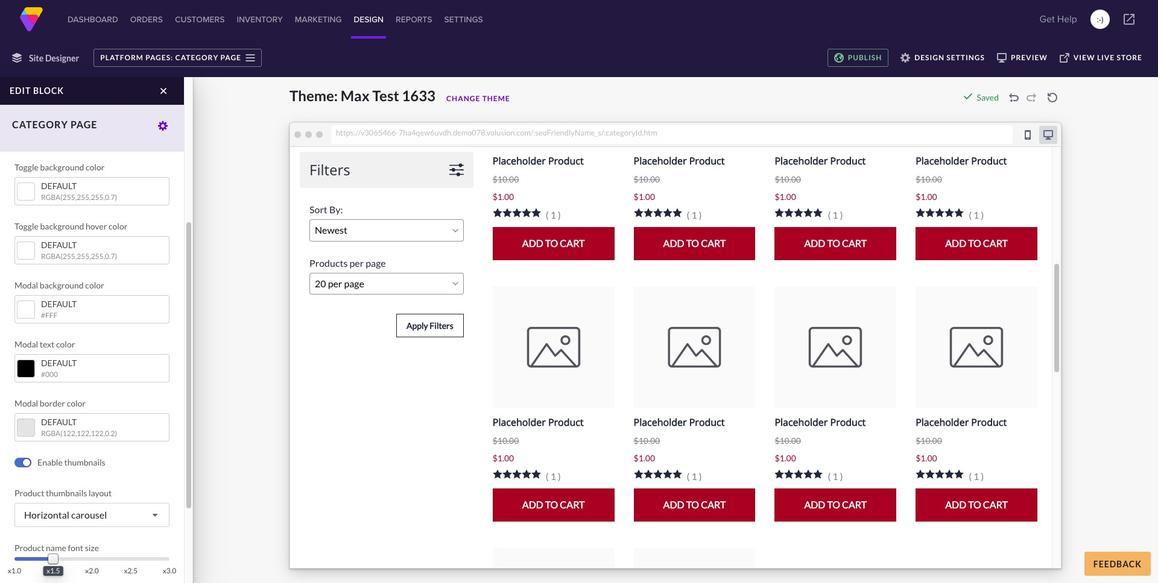 Task type: locate. For each thing, give the bounding box(es) containing it.
1 horizontal spatial page
[[221, 53, 241, 62]]

customers button
[[173, 0, 227, 39]]

4 default from the top
[[41, 358, 77, 369]]

2 default rgba(255,255,255,0.7) from the top
[[41, 240, 117, 261]]

0 vertical spatial product
[[14, 489, 44, 499]]

border
[[40, 399, 65, 409]]

color for modal border color
[[67, 399, 86, 409]]

color down hover
[[85, 281, 104, 291]]

2 vertical spatial modal
[[14, 399, 38, 409]]

default rgba(255,255,255,0.7) down "toggle background hover color"
[[41, 240, 117, 261]]

thumbnails for product
[[46, 489, 87, 499]]

x1.5 slider
[[43, 555, 63, 577]]

1 vertical spatial rgba(255,255,255,0.7)
[[41, 252, 117, 261]]

default down border
[[41, 417, 77, 428]]

site
[[29, 53, 44, 63]]

1 vertical spatial product
[[14, 544, 44, 554]]

thumbnails up horizontal carousel
[[46, 489, 87, 499]]

change
[[446, 94, 480, 103]]

color right text
[[56, 340, 75, 350]]

1 vertical spatial background
[[40, 221, 84, 232]]

x3.0
[[163, 567, 176, 576]]

default down toggle background color on the top of page
[[41, 181, 77, 191]]

toggle
[[14, 162, 38, 173], [14, 221, 38, 232]]

background left hover
[[40, 221, 84, 232]]

edit block
[[10, 86, 64, 96]]

default rgba(255,255,255,0.7) down toggle background color on the top of page
[[41, 181, 117, 202]]

1 default from the top
[[41, 181, 77, 191]]

0 vertical spatial default rgba(255,255,255,0.7)
[[41, 181, 117, 202]]

category
[[175, 53, 219, 62], [12, 119, 68, 130]]

horizontal carousel button
[[14, 504, 170, 528]]

background up default #fff
[[40, 281, 84, 291]]

background for toggle background hover color
[[40, 221, 84, 232]]

default
[[41, 181, 77, 191], [41, 240, 77, 250], [41, 299, 77, 309], [41, 358, 77, 369], [41, 417, 77, 428]]

shop
[[52, 108, 82, 124]]

rgba(255,255,255,0.7) up "toggle background hover color"
[[41, 193, 117, 202]]

site designer
[[29, 53, 79, 63]]

settings button
[[442, 0, 485, 39]]

1 vertical spatial category
[[12, 119, 68, 130]]

default down "toggle background hover color"
[[41, 240, 77, 250]]

design settings
[[915, 53, 985, 62]]

category down edit block
[[12, 119, 68, 130]]

feedback button
[[1084, 553, 1151, 577]]

quick
[[14, 108, 50, 124]]

default rgba(255,255,255,0.7) for color
[[41, 181, 117, 202]]

thumbnails down the rgba(122,122,122,0.2)
[[64, 458, 105, 468]]

modal
[[14, 281, 38, 291], [14, 340, 38, 350], [14, 399, 38, 409]]

dashboard link
[[65, 0, 121, 39]]

default rgba(255,255,255,0.7)
[[41, 181, 117, 202], [41, 240, 117, 261]]

default for toggle background color
[[41, 181, 77, 191]]

0 vertical spatial background
[[40, 162, 84, 173]]

color down quick shop button
[[86, 162, 105, 173]]

3 default from the top
[[41, 299, 77, 309]]

page down card layout button
[[71, 119, 97, 130]]

0 horizontal spatial category
[[12, 119, 68, 130]]

sidebar element
[[0, 62, 193, 584]]

product up horizontal
[[14, 489, 44, 499]]

dashboard image
[[19, 7, 43, 31]]

:-)
[[1097, 13, 1104, 25]]

#fff
[[41, 311, 58, 320]]

enable thumbnails
[[37, 458, 105, 468]]

modal background color
[[14, 281, 104, 291]]

2 default from the top
[[41, 240, 77, 250]]

default #000
[[41, 358, 77, 379]]

page down inventory button
[[221, 53, 241, 62]]

modal for modal background color
[[14, 281, 38, 291]]

product thumbnails layout
[[14, 489, 112, 499]]

x1.5
[[46, 567, 60, 576]]

2 rgba(255,255,255,0.7) from the top
[[41, 252, 117, 261]]

store
[[1117, 53, 1143, 62]]

default up #fff at the bottom of the page
[[41, 299, 77, 309]]

1 vertical spatial modal
[[14, 340, 38, 350]]

product for product thumbnails layout
[[14, 489, 44, 499]]

0 vertical spatial modal
[[14, 281, 38, 291]]

thumbnails
[[64, 458, 105, 468], [46, 489, 87, 499]]

carousel
[[71, 510, 107, 521]]

0 horizontal spatial page
[[71, 119, 97, 130]]

product left "name"
[[14, 544, 44, 554]]

)
[[1101, 13, 1104, 25]]

product name font size
[[14, 544, 99, 554]]

product for product name font size
[[14, 544, 44, 554]]

platform pages: category page
[[100, 53, 241, 62]]

default rgba(122,122,122,0.2)
[[41, 417, 117, 439]]

5 default from the top
[[41, 417, 77, 428]]

live
[[1097, 53, 1115, 62]]

default inside default rgba(122,122,122,0.2)
[[41, 417, 77, 428]]

default for modal border color
[[41, 417, 77, 428]]

1 horizontal spatial category
[[175, 53, 219, 62]]

1 product from the top
[[14, 489, 44, 499]]

1 vertical spatial thumbnails
[[46, 489, 87, 499]]

default for modal text color
[[41, 358, 77, 369]]

rgba(255,255,255,0.7)
[[41, 193, 117, 202], [41, 252, 117, 261]]

2 vertical spatial background
[[40, 281, 84, 291]]

settings
[[444, 13, 483, 25]]

rgba(255,255,255,0.7) down "toggle background hover color"
[[41, 252, 117, 261]]

toggle background color
[[14, 162, 105, 173]]

1 rgba(255,255,255,0.7) from the top
[[41, 193, 117, 202]]

default for modal background color
[[41, 299, 77, 309]]

0 vertical spatial toggle
[[14, 162, 38, 173]]

card
[[14, 72, 43, 88]]

0 vertical spatial category
[[175, 53, 219, 62]]

reports button
[[393, 0, 435, 39]]

background down category page
[[40, 162, 84, 173]]

0 vertical spatial rgba(255,255,255,0.7)
[[41, 193, 117, 202]]

max
[[341, 87, 370, 104]]

0 vertical spatial thumbnails
[[64, 458, 105, 468]]

page
[[221, 53, 241, 62], [71, 119, 97, 130]]

layout
[[46, 72, 87, 88]]

1 vertical spatial toggle
[[14, 221, 38, 232]]

default up #000
[[41, 358, 77, 369]]

color right border
[[67, 399, 86, 409]]

#000
[[41, 370, 58, 379]]

orders button
[[128, 0, 165, 39]]

2 toggle from the top
[[14, 221, 38, 232]]

1 vertical spatial default rgba(255,255,255,0.7)
[[41, 240, 117, 261]]

2 modal from the top
[[14, 340, 38, 350]]

block
[[33, 86, 64, 96]]

1 modal from the top
[[14, 281, 38, 291]]

category right pages:
[[175, 53, 219, 62]]

preview
[[1011, 53, 1048, 62]]

get help
[[1040, 12, 1077, 26]]

1 toggle from the top
[[14, 162, 38, 173]]

2 product from the top
[[14, 544, 44, 554]]

1 default rgba(255,255,255,0.7) from the top
[[41, 181, 117, 202]]

feedback
[[1094, 560, 1142, 570]]

7ha4qew6uvdh.demo078.volusion.com/:seofriendlyname_s/:categoryid.htm
[[399, 128, 657, 137]]

category page
[[12, 119, 97, 130]]

color
[[86, 162, 105, 173], [109, 221, 128, 232], [85, 281, 104, 291], [56, 340, 75, 350], [67, 399, 86, 409]]

default for toggle background hover color
[[41, 240, 77, 250]]

3 modal from the top
[[14, 399, 38, 409]]

modal for modal border color
[[14, 399, 38, 409]]

0 vertical spatial page
[[221, 53, 241, 62]]

preview button
[[991, 49, 1054, 67]]

1 vertical spatial page
[[71, 119, 97, 130]]



Task type: describe. For each thing, give the bounding box(es) containing it.
test
[[372, 87, 399, 104]]

publish
[[848, 53, 882, 62]]

dashboard
[[68, 13, 118, 25]]

design button
[[351, 0, 386, 39]]

x2.5
[[124, 567, 138, 576]]

layout
[[89, 489, 112, 499]]

publish button
[[827, 49, 889, 67]]

default #fff
[[41, 299, 77, 320]]

color for modal text color
[[56, 340, 75, 350]]

category inside sidebar element
[[12, 119, 68, 130]]

quick shop button
[[8, 106, 176, 127]]

design settings button
[[895, 49, 991, 67]]

https://v3065466-7ha4qew6uvdh.demo078.volusion.com/:seofriendlyname_s/:categoryid.htm
[[336, 128, 657, 137]]

:-) link
[[1091, 10, 1110, 29]]

name
[[46, 544, 66, 554]]

volusion-logo link
[[19, 7, 43, 31]]

page inside button
[[221, 53, 241, 62]]

get
[[1040, 12, 1055, 26]]

settings
[[947, 53, 985, 62]]

marketing button
[[292, 0, 344, 39]]

help
[[1057, 12, 1077, 26]]

rgba(255,255,255,0.7) for hover
[[41, 252, 117, 261]]

default rgba(255,255,255,0.7) for hover
[[41, 240, 117, 261]]

toggle background hover color
[[14, 221, 128, 232]]

rgba(122,122,122,0.2)
[[41, 430, 117, 439]]

platform
[[100, 53, 144, 62]]

modal text color
[[14, 340, 75, 350]]

card layout
[[14, 72, 87, 88]]

page inside sidebar element
[[71, 119, 97, 130]]

orders
[[130, 13, 163, 25]]

designer
[[45, 53, 79, 63]]

thumbnails for enable
[[64, 458, 105, 468]]

font
[[68, 544, 83, 554]]

theme:
[[290, 87, 338, 104]]

background for modal background color
[[40, 281, 84, 291]]

1633
[[402, 87, 436, 104]]

horizontal carousel
[[24, 510, 107, 521]]

color right hover
[[109, 221, 128, 232]]

view
[[1074, 53, 1095, 62]]

pages:
[[146, 53, 173, 62]]

rgba(255,255,255,0.7) for color
[[41, 193, 117, 202]]

design
[[354, 13, 384, 25]]

color for toggle background color
[[86, 162, 105, 173]]

hover
[[86, 221, 107, 232]]

theme
[[482, 94, 510, 103]]

horizontal
[[24, 510, 69, 521]]

x2.0
[[85, 567, 99, 576]]

color for modal background color
[[85, 281, 104, 291]]

card layout button
[[8, 69, 176, 90]]

category inside button
[[175, 53, 219, 62]]

toggle for toggle background hover color
[[14, 221, 38, 232]]

modal border color
[[14, 399, 86, 409]]

view live store
[[1074, 53, 1143, 62]]

inventory button
[[234, 0, 285, 39]]

https://v3065466-
[[336, 128, 399, 137]]

toggle for toggle background color
[[14, 162, 38, 173]]

platform pages: category page button
[[94, 49, 262, 67]]

edit
[[10, 86, 31, 96]]

customers
[[175, 13, 225, 25]]

text
[[40, 340, 54, 350]]

design
[[915, 53, 945, 62]]

saved
[[977, 92, 999, 103]]

x1.0
[[8, 567, 21, 576]]

quick shop
[[14, 108, 82, 124]]

enable
[[37, 458, 63, 468]]

reports
[[396, 13, 432, 25]]

change theme
[[446, 94, 510, 103]]

marketing
[[295, 13, 342, 25]]

view live store button
[[1054, 49, 1149, 67]]

size
[[85, 544, 99, 554]]

theme: max test 1633
[[290, 87, 436, 104]]

:-
[[1097, 13, 1101, 25]]

get help link
[[1036, 7, 1081, 31]]

background for toggle background color
[[40, 162, 84, 173]]

inventory
[[237, 13, 283, 25]]

modal for modal text color
[[14, 340, 38, 350]]

saved image
[[963, 92, 973, 101]]



Task type: vqa. For each thing, say whether or not it's contained in the screenshot.
MARKETING button
yes



